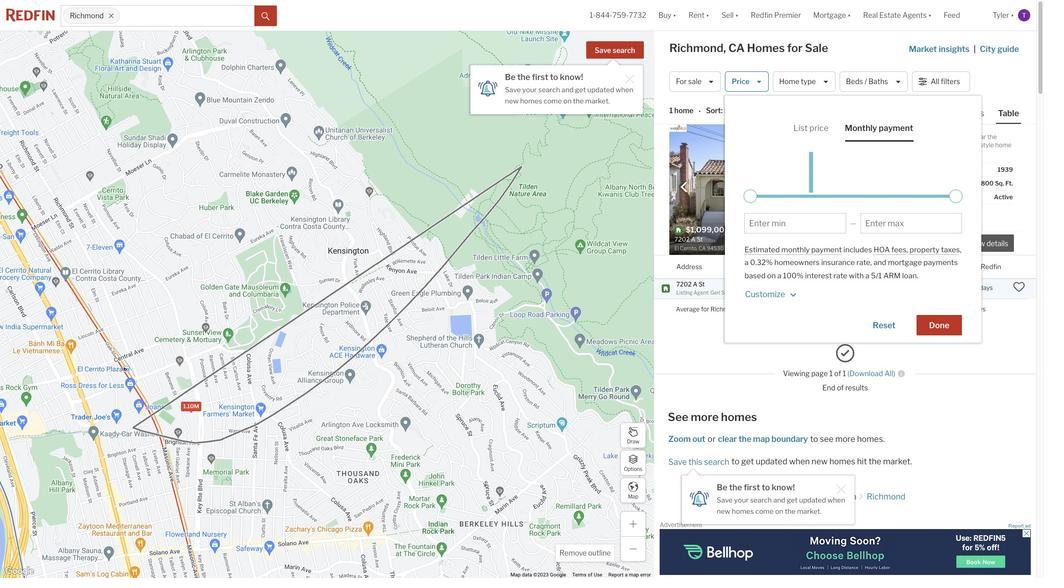 Task type: vqa. For each thing, say whether or not it's contained in the screenshot.
1.15M
no



Task type: describe. For each thing, give the bounding box(es) containing it.
table button
[[997, 108, 1022, 124]]

viewing page 1 of 1 (download all)
[[783, 369, 896, 378]]

minimum price slider
[[744, 190, 758, 203]]

save search button
[[586, 41, 644, 59]]

price
[[810, 123, 829, 133]]

0 horizontal spatial hoa
[[854, 193, 867, 201]]

know! for top be the first to know! dialog
[[560, 72, 583, 82]]

beds for beds / baths
[[846, 77, 864, 86]]

beds for beds
[[846, 262, 862, 271]]

report ad button
[[1009, 523, 1031, 531]]

report for report a map error
[[609, 572, 624, 578]]

all filters button
[[912, 71, 971, 92]]

Enter min text field
[[750, 219, 842, 229]]

remove richmond image
[[108, 13, 115, 19]]

sort
[[706, 106, 721, 115]]

1 vertical spatial days
[[980, 284, 994, 292]]

average for richmond:
[[676, 306, 741, 313]]

page
[[812, 369, 828, 378]]

see more homes
[[668, 411, 758, 424]]

list price
[[794, 123, 829, 133]]

insights
[[939, 44, 970, 54]]

of inside nestled at the end of a tranquil cul-de-sac near the albany border, this charming mediterranean-style home exudes vintag...
[[908, 133, 913, 141]]

on inside button
[[971, 262, 980, 271]]

1 horizontal spatial price button
[[786, 256, 802, 278]]

844-
[[596, 11, 613, 20]]

0 horizontal spatial market.
[[586, 97, 610, 105]]

address button
[[677, 256, 703, 278]]

rent
[[689, 11, 705, 20]]

sac
[[963, 133, 973, 141]]

for sale
[[676, 77, 702, 86]]

▾ for mortgage ▾
[[848, 11, 851, 20]]

estate
[[880, 11, 902, 20]]

come for top be the first to know! dialog
[[544, 97, 562, 105]]

end
[[895, 133, 906, 141]]

1 vertical spatial %
[[797, 271, 804, 280]]

, inside ", a"
[[960, 245, 962, 255]]

cul-
[[943, 133, 953, 141]]

a inside % homeowners insurance rate, and mortgage payments based on a
[[778, 271, 782, 280]]

7202 a st link
[[677, 280, 730, 289]]

nestled
[[854, 133, 876, 141]]

1 inside 1 home • sort : recommended
[[670, 106, 673, 115]]

payments
[[924, 258, 958, 267]]

property
[[910, 245, 940, 255]]

1 , from the left
[[907, 245, 909, 255]]

1 vertical spatial map
[[629, 572, 639, 578]]

zoom
[[669, 435, 691, 444]]

4
[[783, 225, 788, 235]]

1 vertical spatial baths
[[872, 262, 890, 271]]

7202 a st listing agent: geri stern el cerrito
[[677, 280, 775, 296]]

home
[[780, 77, 800, 86]]

active
[[995, 193, 1014, 201]]

status
[[946, 193, 965, 201]]

save your search and get updated when new homes come on the market. for top be the first to know! dialog
[[505, 86, 634, 105]]

boundary
[[772, 435, 808, 444]]

redfin left california link
[[785, 492, 811, 502]]

1 horizontal spatial be the first to know!
[[717, 483, 795, 493]]

california
[[821, 492, 857, 502]]

homeowners
[[775, 258, 820, 267]]

monthly payment element
[[845, 115, 914, 142]]

submit search image
[[262, 12, 270, 20]]

1 vertical spatial this
[[689, 457, 703, 467]]

0 horizontal spatial price button
[[726, 71, 769, 92]]

home inside 1 home • sort : recommended
[[675, 106, 694, 115]]

previous button image
[[679, 182, 690, 192]]

draw
[[627, 438, 640, 445]]

monthly
[[782, 245, 810, 255]]

1-
[[590, 11, 596, 20]]

city guide link
[[980, 43, 1022, 56]]

view details
[[969, 239, 1009, 248]]

1 horizontal spatial when
[[790, 457, 810, 467]]

ad
[[1026, 523, 1031, 529]]

view
[[969, 239, 986, 248]]

near
[[974, 133, 987, 141]]

0 vertical spatial on redfin
[[854, 180, 882, 187]]

1 vertical spatial price
[[786, 262, 802, 271]]

1 horizontal spatial market.
[[798, 507, 822, 516]]

a inside nestled at the end of a tranquil cul-de-sac near the albany border, this charming mediterranean-style home exudes vintag...
[[915, 133, 918, 141]]

% inside % homeowners insurance rate, and mortgage payments based on a
[[766, 258, 773, 267]]

recommended button
[[723, 106, 784, 116]]

3,800
[[976, 180, 994, 187]]

100 % interest rate with a 5/1 arm loan.
[[784, 271, 919, 280]]

report ad
[[1009, 523, 1031, 529]]

list
[[794, 123, 808, 133]]

charming
[[908, 141, 935, 149]]

Enter max text field
[[866, 219, 958, 229]]

homes
[[747, 41, 785, 55]]

0 vertical spatial days
[[907, 180, 921, 187]]

1 vertical spatial new
[[812, 457, 828, 467]]

address
[[677, 262, 703, 271]]

filters
[[941, 77, 961, 86]]

vintag...
[[876, 149, 898, 157]]

lot size
[[946, 180, 969, 187]]

map button
[[621, 478, 646, 503]]

search inside 'button'
[[613, 46, 636, 55]]

taxes
[[942, 245, 960, 255]]

759-
[[613, 11, 629, 20]]

map for map
[[628, 494, 639, 500]]

updated for top be the first to know! dialog
[[588, 86, 615, 94]]

mediterranean-
[[936, 141, 981, 149]]

0 vertical spatial on
[[564, 97, 572, 105]]

zoom out button
[[668, 435, 706, 444]]

ft.
[[1006, 180, 1014, 187]]

this inside nestled at the end of a tranquil cul-de-sac near the albany border, this charming mediterranean-style home exudes vintag...
[[896, 141, 907, 149]]

map region
[[0, 4, 769, 578]]

0 horizontal spatial 20 days
[[898, 180, 921, 187]]

ad region
[[660, 530, 1031, 576]]

redfin down view details
[[981, 262, 1002, 271]]

3,800 sq. ft.
[[976, 180, 1014, 187]]

all filters
[[931, 77, 961, 86]]

1.10m
[[183, 403, 199, 410]]

and inside % homeowners insurance rate, and mortgage payments based on a
[[874, 258, 887, 267]]

2 horizontal spatial market.
[[884, 457, 913, 467]]

1 horizontal spatial map
[[753, 435, 770, 444]]

(download all) link
[[848, 369, 896, 378]]

feed
[[944, 11, 961, 20]]

city
[[980, 44, 996, 54]]

$599
[[934, 305, 950, 313]]

save inside 'button'
[[595, 46, 612, 55]]

home type button
[[773, 71, 836, 92]]

arm
[[884, 271, 901, 280]]

2 vertical spatial days
[[973, 305, 986, 313]]

baths inside "button"
[[869, 77, 889, 86]]

market
[[909, 44, 938, 54]]

on inside % homeowners insurance rate, and mortgage payments based on a
[[768, 271, 776, 280]]

100
[[784, 271, 797, 280]]

richmond, ca homes for sale
[[670, 41, 829, 55]]

el
[[739, 284, 747, 292]]

use
[[594, 572, 603, 578]]

0 horizontal spatial be the first to know!
[[505, 72, 583, 82]]

report a map error link
[[609, 572, 651, 578]]

map data ©2023 google
[[511, 572, 566, 578]]

1 horizontal spatial more
[[836, 435, 856, 444]]

a
[[693, 280, 698, 288]]

de-
[[953, 133, 963, 141]]

favorite this home image
[[1014, 281, 1026, 293]]

0.32
[[751, 258, 766, 267]]

photos button
[[955, 108, 997, 123]]

geri
[[711, 290, 721, 296]]

your for the rightmost be the first to know! dialog
[[735, 496, 749, 504]]

new for top be the first to know! dialog
[[505, 97, 519, 105]]

•
[[699, 107, 701, 116]]

for sale button
[[670, 71, 721, 92]]

1 horizontal spatial richmond
[[867, 492, 906, 502]]

1 vertical spatial for
[[701, 306, 710, 313]]

, a
[[745, 245, 962, 267]]

rate,
[[857, 258, 872, 267]]



Task type: locate. For each thing, give the bounding box(es) containing it.
clear the map boundary button
[[718, 435, 809, 444]]

favorite button checkbox
[[826, 127, 843, 144]]

the
[[518, 72, 531, 82], [573, 97, 584, 105], [885, 133, 894, 141], [988, 133, 997, 141], [739, 435, 752, 444], [869, 457, 882, 467], [729, 483, 742, 493], [785, 507, 796, 516]]

3 ▾ from the left
[[736, 11, 739, 20]]

0 vertical spatial price button
[[726, 71, 769, 92]]

0 vertical spatial richmond
[[70, 11, 104, 20]]

redfin link
[[785, 492, 811, 502]]

map left data
[[511, 572, 521, 578]]

google image
[[3, 565, 36, 578]]

favorite this home image
[[853, 237, 865, 249]]

sale
[[689, 77, 702, 86]]

a left 100
[[778, 271, 782, 280]]

agent:
[[694, 290, 710, 296]]

beds
[[846, 77, 864, 86], [846, 262, 862, 271]]

1 vertical spatial map
[[511, 572, 521, 578]]

new
[[505, 97, 519, 105], [812, 457, 828, 467], [717, 507, 731, 516]]

price button
[[726, 71, 769, 92], [786, 256, 802, 278]]

first for top be the first to know! dialog
[[532, 72, 549, 82]]

2 vertical spatial and
[[774, 496, 786, 504]]

home inside nestled at the end of a tranquil cul-de-sac near the albany border, this charming mediterranean-style home exudes vintag...
[[996, 141, 1012, 149]]

search
[[613, 46, 636, 55], [539, 86, 560, 94], [704, 457, 730, 467], [751, 496, 772, 504]]

0 horizontal spatial and
[[562, 86, 574, 94]]

mortgage
[[814, 11, 847, 20]]

includes
[[844, 245, 873, 255]]

more up out
[[691, 411, 719, 424]]

exudes
[[854, 149, 875, 157]]

4 ▾ from the left
[[848, 11, 851, 20]]

0 horizontal spatial payment
[[812, 245, 842, 255]]

sell ▾ button
[[716, 0, 745, 31]]

0 horizontal spatial map
[[629, 572, 639, 578]]

albany
[[854, 141, 874, 149]]

report right 'use'
[[609, 572, 624, 578]]

1 vertical spatial know!
[[772, 483, 795, 493]]

1 horizontal spatial 20
[[971, 284, 979, 292]]

report for report ad
[[1009, 523, 1024, 529]]

▾ right mortgage
[[848, 11, 851, 20]]

save your search and get updated when new homes come on the market.
[[505, 86, 634, 105], [717, 496, 846, 516]]

0 vertical spatial new
[[505, 97, 519, 105]]

1 horizontal spatial updated
[[756, 457, 788, 467]]

▾ right rent
[[706, 11, 710, 20]]

0 vertical spatial be the first to know!
[[505, 72, 583, 82]]

redfin
[[751, 11, 773, 20], [863, 180, 882, 187], [981, 262, 1002, 271], [785, 492, 811, 502]]

agents
[[903, 11, 927, 20]]

x-out this home image
[[873, 237, 886, 249]]

▾ for tyler ▾
[[1011, 11, 1015, 20]]

2 horizontal spatial updated
[[800, 496, 826, 504]]

1 vertical spatial and
[[874, 258, 887, 267]]

advertisement
[[660, 521, 703, 529]]

customize button
[[745, 283, 800, 303]]

days up none
[[907, 180, 921, 187]]

map left boundary
[[753, 435, 770, 444]]

1 vertical spatial be the first to know!
[[717, 483, 795, 493]]

0 vertical spatial for
[[788, 41, 803, 55]]

updated down zoom out or clear the map boundary to see more homes.
[[756, 457, 788, 467]]

0 vertical spatial hoa
[[854, 193, 867, 201]]

homes.
[[858, 435, 885, 444]]

for
[[788, 41, 803, 55], [701, 306, 710, 313]]

0 horizontal spatial get
[[575, 86, 586, 94]]

on down view
[[971, 262, 980, 271]]

0 vertical spatial save your search and get updated when new homes come on the market.
[[505, 86, 634, 105]]

beds inside beds / baths "button"
[[846, 77, 864, 86]]

1 horizontal spatial hoa
[[874, 245, 890, 255]]

None search field
[[120, 6, 255, 26]]

1 horizontal spatial map
[[628, 494, 639, 500]]

google
[[550, 572, 566, 578]]

2 horizontal spatial and
[[874, 258, 887, 267]]

1 vertical spatial richmond
[[867, 492, 906, 502]]

maximum price slider
[[950, 190, 963, 203]]

$/sq.ft.
[[939, 262, 963, 271]]

sq.ft. button
[[898, 256, 915, 278]]

location button
[[739, 256, 766, 278]]

, left view
[[960, 245, 962, 255]]

0 vertical spatial on
[[854, 180, 862, 187]]

1 horizontal spatial first
[[744, 483, 761, 493]]

home left •
[[675, 106, 694, 115]]

table
[[999, 109, 1020, 118]]

▾ right sell
[[736, 11, 739, 20]]

favorite button image
[[826, 127, 843, 144]]

▾ inside dropdown button
[[929, 11, 932, 20]]

1 vertical spatial payment
[[812, 245, 842, 255]]

when for top be the first to know! dialog
[[616, 86, 634, 94]]

0 horizontal spatial more
[[691, 411, 719, 424]]

0 horizontal spatial first
[[532, 72, 549, 82]]

a up charming at the top right of page
[[915, 133, 918, 141]]

2 , from the left
[[960, 245, 962, 255]]

1 horizontal spatial %
[[797, 271, 804, 280]]

lot
[[946, 180, 956, 187]]

buy ▾
[[659, 11, 677, 20]]

hoa up baths button
[[874, 245, 890, 255]]

price button up recommended
[[726, 71, 769, 92]]

all
[[931, 77, 940, 86]]

0 horizontal spatial on redfin
[[854, 180, 882, 187]]

days right 21
[[973, 305, 986, 313]]

1 horizontal spatial this
[[896, 141, 907, 149]]

a inside ", a"
[[745, 258, 749, 267]]

1 vertical spatial report
[[609, 572, 624, 578]]

1 horizontal spatial home
[[996, 141, 1012, 149]]

market insights link
[[909, 33, 970, 56]]

2 horizontal spatial get
[[787, 496, 798, 504]]

price inside button
[[732, 77, 750, 86]]

0 vertical spatial your
[[523, 86, 537, 94]]

richmond:
[[711, 306, 741, 313]]

updated for the rightmost be the first to know! dialog
[[800, 496, 826, 504]]

get for the rightmost be the first to know! dialog
[[787, 496, 798, 504]]

1 vertical spatial first
[[744, 483, 761, 493]]

redfin left premier
[[751, 11, 773, 20]]

1 home • sort : recommended
[[670, 106, 776, 116]]

2 ▾ from the left
[[706, 11, 710, 20]]

reset
[[873, 321, 896, 331]]

richmond link
[[867, 492, 906, 502]]

buy ▾ button
[[653, 0, 683, 31]]

map left error
[[629, 572, 639, 578]]

1 vertical spatial updated
[[756, 457, 788, 467]]

1 horizontal spatial payment
[[879, 123, 914, 133]]

be the first to know! dialog
[[471, 59, 643, 114], [682, 470, 855, 525]]

updated down save search
[[588, 86, 615, 94]]

your for top be the first to know! dialog
[[523, 86, 537, 94]]

0 vertical spatial come
[[544, 97, 562, 105]]

first for the rightmost be the first to know! dialog
[[744, 483, 761, 493]]

21
[[965, 305, 972, 313]]

map for map data ©2023 google
[[511, 572, 521, 578]]

0 horizontal spatial home
[[675, 106, 694, 115]]

mortgage ▾ button
[[808, 0, 858, 31]]

for
[[676, 77, 687, 86]]

20 up none
[[898, 180, 906, 187]]

0 vertical spatial price
[[732, 77, 750, 86]]

sq.
[[995, 180, 1005, 187]]

sq.ft.
[[898, 262, 915, 271]]

1 vertical spatial get
[[742, 457, 754, 467]]

0 vertical spatial this
[[896, 141, 907, 149]]

% up $1,099,000
[[797, 271, 804, 280]]

1 horizontal spatial on redfin
[[971, 262, 1002, 271]]

for left sale on the right
[[788, 41, 803, 55]]

1 horizontal spatial 1
[[830, 369, 833, 378]]

baths right / at the top of the page
[[869, 77, 889, 86]]

beds up 100 % interest rate with a 5/1 arm loan.
[[846, 262, 862, 271]]

1 vertical spatial home
[[996, 141, 1012, 149]]

when right redfin link
[[828, 496, 846, 504]]

richmond down hit
[[867, 492, 906, 502]]

1 horizontal spatial 20 days
[[971, 284, 994, 292]]

2 vertical spatial when
[[828, 496, 846, 504]]

hoa up "—"
[[854, 193, 867, 201]]

all)
[[885, 369, 896, 378]]

estimated
[[745, 245, 780, 255]]

be for top be the first to know! dialog
[[505, 72, 516, 82]]

next button image
[[826, 182, 836, 192]]

tranquil
[[919, 133, 941, 141]]

monthly
[[845, 123, 878, 133]]

1 vertical spatial when
[[790, 457, 810, 467]]

border,
[[875, 141, 895, 149]]

when down save search
[[616, 86, 634, 94]]

1 horizontal spatial your
[[735, 496, 749, 504]]

terms of use link
[[573, 572, 603, 578]]

richmond left remove richmond image at the left top
[[70, 11, 104, 20]]

0 horizontal spatial this
[[689, 457, 703, 467]]

for down agent:
[[701, 306, 710, 313]]

2 horizontal spatial 1
[[843, 369, 846, 378]]

a left 5/1
[[866, 271, 870, 280]]

interest
[[806, 271, 832, 280]]

home right style
[[996, 141, 1012, 149]]

on right next button icon
[[854, 180, 862, 187]]

0 vertical spatial map
[[753, 435, 770, 444]]

first
[[532, 72, 549, 82], [744, 483, 761, 493]]

estimated monthly payment includes hoa fees , property taxes
[[745, 245, 960, 255]]

report inside "button"
[[1009, 523, 1024, 529]]

1 vertical spatial your
[[735, 496, 749, 504]]

1 vertical spatial more
[[836, 435, 856, 444]]

a left error
[[625, 572, 628, 578]]

20 days down the on redfin button
[[971, 284, 994, 292]]

▾
[[673, 11, 677, 20], [706, 11, 710, 20], [736, 11, 739, 20], [848, 11, 851, 20], [929, 11, 932, 20], [1011, 11, 1015, 20]]

0 horizontal spatial updated
[[588, 86, 615, 94]]

0 vertical spatial updated
[[588, 86, 615, 94]]

list price element
[[794, 115, 829, 142]]

map
[[753, 435, 770, 444], [629, 572, 639, 578]]

when for the rightmost be the first to know! dialog
[[828, 496, 846, 504]]

1 horizontal spatial be
[[717, 483, 728, 493]]

dialog containing list price
[[726, 96, 982, 343]]

sell ▾
[[722, 11, 739, 20]]

tyler
[[993, 11, 1010, 20]]

1 horizontal spatial be the first to know! dialog
[[682, 470, 855, 525]]

0 vertical spatial be
[[505, 72, 516, 82]]

0 vertical spatial %
[[766, 258, 773, 267]]

▾ for rent ▾
[[706, 11, 710, 20]]

payment up border,
[[879, 123, 914, 133]]

0 horizontal spatial 1
[[670, 106, 673, 115]]

get
[[575, 86, 586, 94], [742, 457, 754, 467], [787, 496, 798, 504]]

0 vertical spatial payment
[[879, 123, 914, 133]]

0 horizontal spatial 20
[[898, 180, 906, 187]]

price button down monthly
[[786, 256, 802, 278]]

1 left •
[[670, 106, 673, 115]]

▾ right buy
[[673, 11, 677, 20]]

on redfin button
[[971, 256, 1002, 278]]

1 vertical spatial 20
[[971, 284, 979, 292]]

see
[[668, 411, 689, 424]]

homes
[[520, 97, 542, 105], [721, 411, 758, 424], [830, 457, 856, 467], [732, 507, 754, 516]]

premier
[[775, 11, 801, 20]]

listing
[[677, 290, 693, 296]]

payment up insurance
[[812, 245, 842, 255]]

heading
[[675, 225, 758, 252]]

2 vertical spatial updated
[[800, 496, 826, 504]]

this down out
[[689, 457, 703, 467]]

▾ right 'tyler'
[[1011, 11, 1015, 20]]

1 horizontal spatial ,
[[960, 245, 962, 255]]

terms of use
[[573, 572, 603, 578]]

1 horizontal spatial and
[[774, 496, 786, 504]]

0 vertical spatial and
[[562, 86, 574, 94]]

5 ▾ from the left
[[929, 11, 932, 20]]

0 horizontal spatial report
[[609, 572, 624, 578]]

0 vertical spatial be the first to know! dialog
[[471, 59, 643, 114]]

st
[[699, 280, 705, 288]]

photo of 7202 a st, el cerrito, ca 94530 image
[[670, 124, 846, 255]]

0 horizontal spatial price
[[732, 77, 750, 86]]

remove outline button
[[556, 545, 615, 562]]

cerrito
[[748, 284, 775, 292]]

1 vertical spatial on redfin
[[971, 262, 1002, 271]]

report a map error
[[609, 572, 651, 578]]

hoa
[[854, 193, 867, 201], [874, 245, 890, 255]]

2 vertical spatial market.
[[798, 507, 822, 516]]

1 ▾ from the left
[[673, 11, 677, 20]]

see
[[820, 435, 834, 444]]

on redfin down view details
[[971, 262, 1002, 271]]

more right 'see'
[[836, 435, 856, 444]]

▾ for sell ▾
[[736, 11, 739, 20]]

or
[[708, 435, 716, 444]]

reset button
[[861, 315, 909, 336]]

when down boundary
[[790, 457, 810, 467]]

viewing
[[783, 369, 810, 378]]

▾ for buy ▾
[[673, 11, 677, 20]]

1 horizontal spatial come
[[756, 507, 774, 516]]

redfin premier
[[751, 11, 801, 20]]

20 days up none
[[898, 180, 921, 187]]

0 horizontal spatial map
[[511, 572, 521, 578]]

map down options
[[628, 494, 639, 500]]

2 vertical spatial on
[[776, 507, 784, 516]]

get for top be the first to know! dialog
[[575, 86, 586, 94]]

0 vertical spatial baths
[[869, 77, 889, 86]]

20 up 21 days
[[971, 284, 979, 292]]

come for the rightmost be the first to know! dialog
[[756, 507, 774, 516]]

1 horizontal spatial save your search and get updated when new homes come on the market.
[[717, 496, 846, 516]]

new for the rightmost be the first to know! dialog
[[717, 507, 731, 516]]

0 vertical spatial when
[[616, 86, 634, 94]]

know! for the rightmost be the first to know! dialog
[[772, 483, 795, 493]]

on redfin down the exudes
[[854, 180, 882, 187]]

based
[[745, 271, 766, 280]]

stern
[[722, 290, 735, 296]]

1 right page
[[830, 369, 833, 378]]

buy
[[659, 11, 672, 20]]

a left 0.32
[[745, 258, 749, 267]]

be for the rightmost be the first to know! dialog
[[717, 483, 728, 493]]

mortgage ▾ button
[[814, 0, 851, 31]]

richmond,
[[670, 41, 727, 55]]

0 vertical spatial home
[[675, 106, 694, 115]]

report left ad
[[1009, 523, 1024, 529]]

map inside button
[[628, 494, 639, 500]]

baths up 5/1
[[872, 262, 890, 271]]

1 horizontal spatial for
[[788, 41, 803, 55]]

save your search and get updated when new homes come on the market. for the rightmost be the first to know! dialog
[[717, 496, 846, 516]]

% down the estimated
[[766, 258, 773, 267]]

price up 100
[[786, 262, 802, 271]]

user photo image
[[1019, 9, 1031, 21]]

days down the on redfin button
[[980, 284, 994, 292]]

▾ right agents
[[929, 11, 932, 20]]

beds / baths button
[[840, 71, 908, 92]]

1 vertical spatial be
[[717, 483, 728, 493]]

0 horizontal spatial be the first to know! dialog
[[471, 59, 643, 114]]

save
[[595, 46, 612, 55], [505, 86, 521, 94], [669, 457, 687, 467], [717, 496, 733, 504]]

1 horizontal spatial report
[[1009, 523, 1024, 529]]

this down end
[[896, 141, 907, 149]]

0 vertical spatial beds
[[846, 77, 864, 86]]

dialog
[[726, 96, 982, 343]]

hit
[[858, 457, 867, 467]]

real estate agents ▾ button
[[858, 0, 938, 31]]

2 horizontal spatial new
[[812, 457, 828, 467]]

beds left / at the top of the page
[[846, 77, 864, 86]]

1 up end of results
[[843, 369, 846, 378]]

price up recommended
[[732, 77, 750, 86]]

richmond
[[70, 11, 104, 20], [867, 492, 906, 502]]

0 vertical spatial more
[[691, 411, 719, 424]]

redfin down the exudes
[[863, 180, 882, 187]]

monthly payment
[[845, 123, 914, 133]]

, up mortgage
[[907, 245, 909, 255]]

updated down to get updated when new homes hit the market.
[[800, 496, 826, 504]]

fees
[[892, 245, 907, 255]]

6 ▾ from the left
[[1011, 11, 1015, 20]]

2 vertical spatial new
[[717, 507, 731, 516]]

0 vertical spatial first
[[532, 72, 549, 82]]



